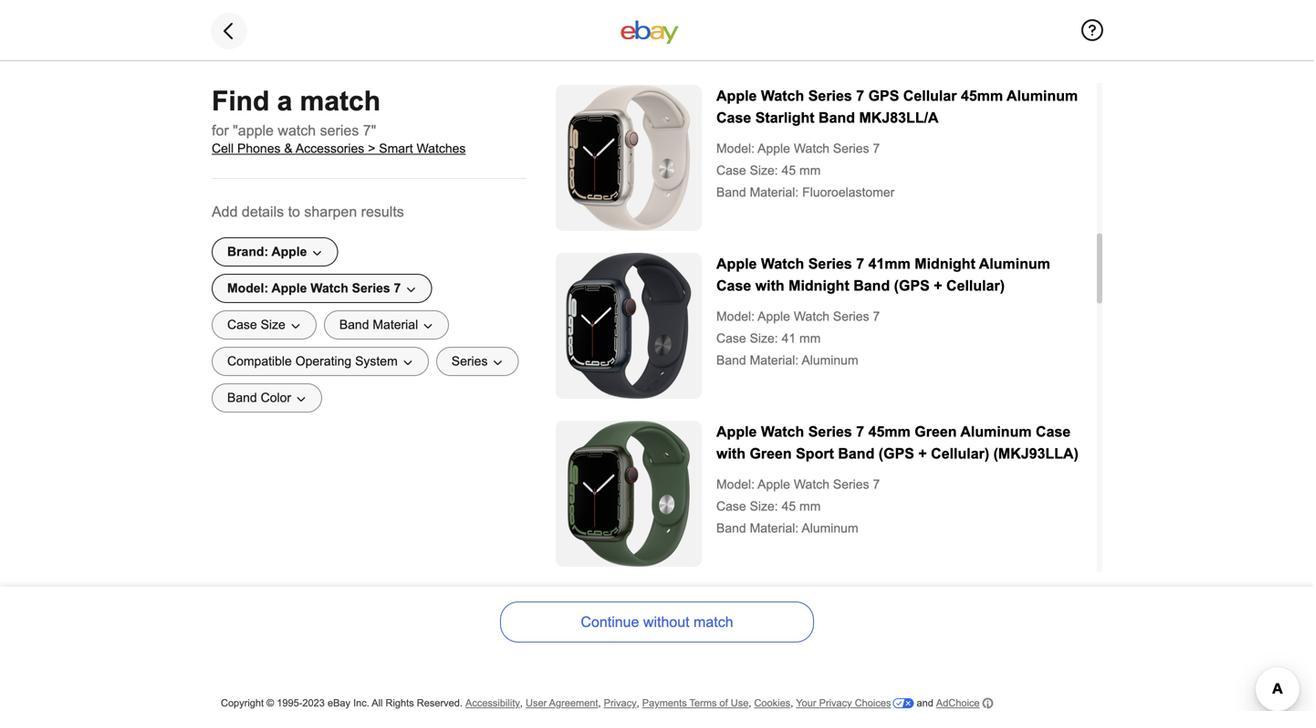 Task type: locate. For each thing, give the bounding box(es) containing it.
find a match for "apple watch series 7" cell phones & accessories > smart watches
[[212, 86, 466, 156]]

2 vertical spatial model:
[[717, 477, 755, 492]]

payments terms of use link
[[642, 697, 749, 709]]

case inside the 'apple watch series 7 41mm midnight aluminum case with midnight band (gps + cellular)'
[[717, 278, 752, 294]]

45 for starlight
[[782, 163, 796, 178]]

material: for midnight
[[750, 353, 799, 367]]

0 vertical spatial size:
[[750, 163, 778, 178]]

0 vertical spatial cellular)
[[947, 278, 1005, 294]]

2023
[[303, 697, 325, 709]]

1 vertical spatial midnight
[[789, 278, 850, 294]]

(gps right sport
[[879, 446, 915, 462]]

0 horizontal spatial 45mm
[[869, 424, 911, 440]]

and
[[917, 697, 934, 709]]

case inside model: apple watch series 7 case size: 41 mm band material: aluminum
[[717, 331, 746, 346]]

mm right 41
[[800, 331, 821, 346]]

1 vertical spatial 45
[[782, 499, 796, 514]]

, left user
[[520, 697, 523, 709]]

3 size: from the top
[[750, 499, 778, 514]]

copyright © 1995-2023 ebay inc. all rights reserved. accessibility , user agreement , privacy , payments terms of use , cookies , your privacy choices
[[221, 697, 891, 709]]

45mm
[[961, 88, 1003, 104], [869, 424, 911, 440]]

"apple
[[233, 122, 274, 139]]

apple inside the 'apple watch series 7 41mm midnight aluminum case with midnight band (gps + cellular)'
[[717, 256, 757, 272]]

model: for apple watch series 7 41mm midnight aluminum case with midnight band (gps + cellular)
[[717, 309, 755, 324]]

model: for apple watch series 7 gps cellular 45mm aluminum case starlight band mkj83ll/a
[[717, 142, 755, 156]]

(gps down 41mm
[[894, 278, 930, 294]]

series
[[809, 88, 852, 104], [833, 142, 870, 156], [809, 256, 852, 272], [833, 309, 870, 324], [809, 424, 852, 440], [833, 477, 870, 492]]

0 vertical spatial +
[[934, 278, 943, 294]]

match up series
[[300, 86, 381, 116]]

7
[[857, 88, 865, 104], [873, 142, 880, 156], [857, 256, 865, 272], [873, 309, 880, 324], [857, 424, 865, 440], [873, 477, 880, 492]]

with inside the 'apple watch series 7 41mm midnight aluminum case with midnight band (gps + cellular)'
[[756, 278, 785, 294]]

series inside model: apple watch series 7 case size: 45 mm band material: fluoroelastomer
[[833, 142, 870, 156]]

1 vertical spatial material:
[[750, 353, 799, 367]]

1 size: from the top
[[750, 163, 778, 178]]

7 inside model: apple watch series 7 case size: 41 mm band material: aluminum
[[873, 309, 880, 324]]

material: down 41
[[750, 353, 799, 367]]

material: inside model: apple watch series 7 case size: 41 mm band material: aluminum
[[750, 353, 799, 367]]

with left sport
[[717, 446, 746, 462]]

1 vertical spatial match
[[694, 614, 734, 630]]

3 mm from the top
[[800, 499, 821, 514]]

watch inside apple watch series 7 gps cellular 45mm aluminum case starlight band mkj83ll/a
[[761, 88, 805, 104]]

apple inside model: apple watch series 7 case size: 45 mm band material: aluminum
[[758, 477, 791, 492]]

1 vertical spatial size:
[[750, 331, 778, 346]]

(gps inside apple watch series 7 45mm green aluminum case with green sport band (gps + cellular) (mkj93lla)
[[879, 446, 915, 462]]

add details group
[[212, 237, 527, 420]]

, left privacy link
[[598, 697, 601, 709]]

1 horizontal spatial 45mm
[[961, 88, 1003, 104]]

model: inside model: apple watch series 7 case size: 45 mm band material: aluminum
[[717, 477, 755, 492]]

&
[[284, 142, 293, 156]]

0 horizontal spatial match
[[300, 86, 381, 116]]

material:
[[750, 185, 799, 199], [750, 353, 799, 367], [750, 521, 799, 535]]

mm up "fluoroelastomer"
[[800, 163, 821, 178]]

series down sport
[[833, 477, 870, 492]]

1 mm from the top
[[800, 163, 821, 178]]

mm for starlight
[[800, 163, 821, 178]]

model: inside model: apple watch series 7 case size: 45 mm band material: fluoroelastomer
[[717, 142, 755, 156]]

series up "fluoroelastomer"
[[833, 142, 870, 156]]

0 vertical spatial model:
[[717, 142, 755, 156]]

45
[[782, 163, 796, 178], [782, 499, 796, 514]]

phones
[[237, 142, 281, 156]]

case inside model: apple watch series 7 case size: 45 mm band material: aluminum
[[717, 499, 746, 514]]

a
[[277, 86, 292, 116]]

mm inside model: apple watch series 7 case size: 45 mm band material: aluminum
[[800, 499, 821, 514]]

band
[[819, 110, 855, 126], [717, 185, 746, 199], [854, 278, 890, 294], [717, 353, 746, 367], [838, 446, 875, 462], [717, 521, 746, 535]]

starlight
[[756, 110, 815, 126]]

1 vertical spatial +
[[919, 446, 927, 462]]

1 horizontal spatial privacy
[[819, 697, 852, 709]]

case
[[717, 110, 752, 126], [717, 163, 746, 178], [717, 278, 752, 294], [717, 331, 746, 346], [1036, 424, 1071, 440], [717, 499, 746, 514]]

(gps
[[894, 278, 930, 294], [879, 446, 915, 462]]

0 horizontal spatial +
[[919, 446, 927, 462]]

1 model: from the top
[[717, 142, 755, 156]]

band inside apple watch series 7 gps cellular 45mm aluminum case starlight band mkj83ll/a
[[819, 110, 855, 126]]

,
[[520, 697, 523, 709], [598, 697, 601, 709], [637, 697, 640, 709], [749, 697, 752, 709], [791, 697, 794, 709]]

cell phones & accessories > smart watches button
[[212, 142, 466, 156]]

with inside apple watch series 7 45mm green aluminum case with green sport band (gps + cellular) (mkj93lla)
[[717, 446, 746, 462]]

0 vertical spatial 45
[[782, 163, 796, 178]]

2 vertical spatial mm
[[800, 499, 821, 514]]

series up the starlight
[[809, 88, 852, 104]]

45mm inside apple watch series 7 45mm green aluminum case with green sport band (gps + cellular) (mkj93lla)
[[869, 424, 911, 440]]

1 vertical spatial (gps
[[879, 446, 915, 462]]

+ inside apple watch series 7 45mm green aluminum case with green sport band (gps + cellular) (mkj93lla)
[[919, 446, 927, 462]]

inc.
[[353, 697, 370, 709]]

45 down sport
[[782, 499, 796, 514]]

size: inside model: apple watch series 7 case size: 41 mm band material: aluminum
[[750, 331, 778, 346]]

0 vertical spatial (gps
[[894, 278, 930, 294]]

0 vertical spatial with
[[756, 278, 785, 294]]

material: down sport
[[750, 521, 799, 535]]

and adchoice
[[914, 697, 980, 709]]

privacy
[[604, 697, 637, 709], [819, 697, 852, 709]]

series down the 'apple watch series 7 41mm midnight aluminum case with midnight band (gps + cellular)'
[[833, 309, 870, 324]]

3 model: from the top
[[717, 477, 755, 492]]

midnight up model: apple watch series 7 case size: 41 mm band material: aluminum at the right of the page
[[789, 278, 850, 294]]

band inside model: apple watch series 7 case size: 41 mm band material: aluminum
[[717, 353, 746, 367]]

privacy right your
[[819, 697, 852, 709]]

choices
[[855, 697, 891, 709]]

45 inside model: apple watch series 7 case size: 45 mm band material: aluminum
[[782, 499, 796, 514]]

45 down the starlight
[[782, 163, 796, 178]]

45 inside model: apple watch series 7 case size: 45 mm band material: fluoroelastomer
[[782, 163, 796, 178]]

(mkj93lla)
[[994, 446, 1079, 462]]

size:
[[750, 163, 778, 178], [750, 331, 778, 346], [750, 499, 778, 514]]

midnight
[[915, 256, 976, 272], [789, 278, 850, 294]]

4 , from the left
[[749, 697, 752, 709]]

match for without
[[694, 614, 734, 630]]

mm down sport
[[800, 499, 821, 514]]

size: inside model: apple watch series 7 case size: 45 mm band material: fluoroelastomer
[[750, 163, 778, 178]]

aluminum inside model: apple watch series 7 case size: 45 mm band material: aluminum
[[802, 521, 859, 535]]

aluminum
[[1007, 88, 1078, 104], [979, 256, 1051, 272], [802, 353, 859, 367], [961, 424, 1032, 440], [802, 521, 859, 535]]

material: left "fluoroelastomer"
[[750, 185, 799, 199]]

1 vertical spatial model:
[[717, 309, 755, 324]]

watch inside model: apple watch series 7 case size: 41 mm band material: aluminum
[[794, 309, 830, 324]]

1 vertical spatial green
[[750, 446, 792, 462]]

mm
[[800, 163, 821, 178], [800, 331, 821, 346], [800, 499, 821, 514]]

2 vertical spatial material:
[[750, 521, 799, 535]]

0 vertical spatial midnight
[[915, 256, 976, 272]]

size: inside model: apple watch series 7 case size: 45 mm band material: aluminum
[[750, 499, 778, 514]]

series inside apple watch series 7 gps cellular 45mm aluminum case starlight band mkj83ll/a
[[809, 88, 852, 104]]

0 horizontal spatial midnight
[[789, 278, 850, 294]]

midnight right 41mm
[[915, 256, 976, 272]]

41
[[782, 331, 796, 346]]

0 vertical spatial 45mm
[[961, 88, 1003, 104]]

find
[[212, 86, 270, 116]]

cell
[[212, 142, 234, 156]]

2 45 from the top
[[782, 499, 796, 514]]

+ inside the 'apple watch series 7 41mm midnight aluminum case with midnight band (gps + cellular)'
[[934, 278, 943, 294]]

ebay
[[328, 697, 351, 709]]

2 mm from the top
[[800, 331, 821, 346]]

1 horizontal spatial with
[[756, 278, 785, 294]]

0 vertical spatial match
[[300, 86, 381, 116]]

adchoice link
[[937, 697, 994, 710]]

apple
[[717, 88, 757, 104], [758, 142, 791, 156], [717, 256, 757, 272], [758, 309, 791, 324], [717, 424, 757, 440], [758, 477, 791, 492]]

3 material: from the top
[[750, 521, 799, 535]]

to
[[288, 204, 300, 220]]

match inside find a match for "apple watch series 7" cell phones & accessories > smart watches
[[300, 86, 381, 116]]

cookies
[[754, 697, 791, 709]]

continue without match
[[581, 614, 734, 630]]

0 horizontal spatial with
[[717, 446, 746, 462]]

2 vertical spatial size:
[[750, 499, 778, 514]]

1 45 from the top
[[782, 163, 796, 178]]

1 vertical spatial mm
[[800, 331, 821, 346]]

size: for starlight
[[750, 163, 778, 178]]

watch inside model: apple watch series 7 case size: 45 mm band material: fluoroelastomer
[[794, 142, 830, 156]]

match inside button
[[694, 614, 734, 630]]

reserved.
[[417, 697, 463, 709]]

0 vertical spatial material:
[[750, 185, 799, 199]]

terms
[[690, 697, 717, 709]]

model: inside model: apple watch series 7 case size: 41 mm band material: aluminum
[[717, 309, 755, 324]]

material: inside model: apple watch series 7 case size: 45 mm band material: aluminum
[[750, 521, 799, 535]]

with up 41
[[756, 278, 785, 294]]

1 vertical spatial 45mm
[[869, 424, 911, 440]]

user
[[526, 697, 547, 709]]

without
[[644, 614, 690, 630]]

match
[[300, 86, 381, 116], [694, 614, 734, 630]]

1 horizontal spatial match
[[694, 614, 734, 630]]

series up sport
[[809, 424, 852, 440]]

material: for green
[[750, 521, 799, 535]]

privacy link
[[604, 697, 637, 709]]

2 material: from the top
[[750, 353, 799, 367]]

>
[[368, 142, 376, 156]]

2 model: from the top
[[717, 309, 755, 324]]

mm inside model: apple watch series 7 case size: 41 mm band material: aluminum
[[800, 331, 821, 346]]

2 , from the left
[[598, 697, 601, 709]]

, left your
[[791, 697, 794, 709]]

0 vertical spatial mm
[[800, 163, 821, 178]]

series left 41mm
[[809, 256, 852, 272]]

match right 'without'
[[694, 614, 734, 630]]

rights
[[386, 697, 414, 709]]

, left payments in the bottom of the page
[[637, 697, 640, 709]]

1 vertical spatial cellular)
[[931, 446, 990, 462]]

copyright
[[221, 697, 264, 709]]

0 horizontal spatial privacy
[[604, 697, 637, 709]]

0 horizontal spatial green
[[750, 446, 792, 462]]

1 material: from the top
[[750, 185, 799, 199]]

material: inside model: apple watch series 7 case size: 45 mm band material: fluoroelastomer
[[750, 185, 799, 199]]

green
[[915, 424, 957, 440], [750, 446, 792, 462]]

1 horizontal spatial +
[[934, 278, 943, 294]]

cellular)
[[947, 278, 1005, 294], [931, 446, 990, 462]]

privacy left payments in the bottom of the page
[[604, 697, 637, 709]]

41mm
[[869, 256, 911, 272]]

with
[[756, 278, 785, 294], [717, 446, 746, 462]]

cellular) inside apple watch series 7 45mm green aluminum case with green sport band (gps + cellular) (mkj93lla)
[[931, 446, 990, 462]]

2 size: from the top
[[750, 331, 778, 346]]

use
[[731, 697, 749, 709]]

cellular) inside the 'apple watch series 7 41mm midnight aluminum case with midnight band (gps + cellular)'
[[947, 278, 1005, 294]]

band inside apple watch series 7 45mm green aluminum case with green sport band (gps + cellular) (mkj93lla)
[[838, 446, 875, 462]]

0 vertical spatial green
[[915, 424, 957, 440]]

watch
[[761, 88, 805, 104], [794, 142, 830, 156], [761, 256, 805, 272], [794, 309, 830, 324], [761, 424, 805, 440], [794, 477, 830, 492]]

apple inside apple watch series 7 45mm green aluminum case with green sport band (gps + cellular) (mkj93lla)
[[717, 424, 757, 440]]

continue without match button
[[500, 602, 814, 643]]

mm inside model: apple watch series 7 case size: 45 mm band material: fluoroelastomer
[[800, 163, 821, 178]]

+
[[934, 278, 943, 294], [919, 446, 927, 462]]

watch inside apple watch series 7 45mm green aluminum case with green sport band (gps + cellular) (mkj93lla)
[[761, 424, 805, 440]]

model:
[[717, 142, 755, 156], [717, 309, 755, 324], [717, 477, 755, 492]]

1 vertical spatial with
[[717, 446, 746, 462]]

, left cookies
[[749, 697, 752, 709]]



Task type: describe. For each thing, give the bounding box(es) containing it.
series inside the 'apple watch series 7 41mm midnight aluminum case with midnight band (gps + cellular)'
[[809, 256, 852, 272]]

cellular
[[904, 88, 957, 104]]

comment about your experience on this page. image
[[1082, 19, 1104, 41]]

series inside model: apple watch series 7 case size: 41 mm band material: aluminum
[[833, 309, 870, 324]]

1 horizontal spatial midnight
[[915, 256, 976, 272]]

of
[[720, 697, 728, 709]]

for
[[212, 122, 229, 139]]

aluminum inside apple watch series 7 45mm green aluminum case with green sport band (gps + cellular) (mkj93lla)
[[961, 424, 1032, 440]]

apple inside model: apple watch series 7 case size: 45 mm band material: fluoroelastomer
[[758, 142, 791, 156]]

1 , from the left
[[520, 697, 523, 709]]

aluminum inside apple watch series 7 gps cellular 45mm aluminum case starlight band mkj83ll/a
[[1007, 88, 1078, 104]]

with for green
[[717, 446, 746, 462]]

7 inside model: apple watch series 7 case size: 45 mm band material: aluminum
[[873, 477, 880, 492]]

accessibility
[[466, 697, 520, 709]]

sport
[[796, 446, 834, 462]]

smart
[[379, 142, 413, 156]]

with for midnight
[[756, 278, 785, 294]]

accessories
[[296, 142, 365, 156]]

mm for green
[[800, 499, 821, 514]]

7 inside apple watch series 7 45mm green aluminum case with green sport band (gps + cellular) (mkj93lla)
[[857, 424, 865, 440]]

case inside apple watch series 7 45mm green aluminum case with green sport band (gps + cellular) (mkj93lla)
[[1036, 424, 1071, 440]]

case inside apple watch series 7 gps cellular 45mm aluminum case starlight band mkj83ll/a
[[717, 110, 752, 126]]

45 for green
[[782, 499, 796, 514]]

apple watch series 7 45mm green aluminum case with green sport band (gps + cellular) (mkj93lla)
[[717, 424, 1079, 462]]

material: for starlight
[[750, 185, 799, 199]]

add
[[212, 204, 238, 220]]

add details to sharpen results
[[212, 204, 404, 220]]

1995-
[[277, 697, 303, 709]]

cookies link
[[754, 697, 791, 709]]

series
[[320, 122, 359, 139]]

payments
[[642, 697, 687, 709]]

model: apple watch series 7 case size: 45 mm band material: fluoroelastomer
[[717, 142, 895, 199]]

agreement
[[549, 697, 598, 709]]

7"
[[363, 122, 376, 139]]

band inside model: apple watch series 7 case size: 45 mm band material: fluoroelastomer
[[717, 185, 746, 199]]

adchoice
[[937, 697, 980, 709]]

band inside the 'apple watch series 7 41mm midnight aluminum case with midnight band (gps + cellular)'
[[854, 278, 890, 294]]

7 inside apple watch series 7 gps cellular 45mm aluminum case starlight band mkj83ll/a
[[857, 88, 865, 104]]

band inside model: apple watch series 7 case size: 45 mm band material: aluminum
[[717, 521, 746, 535]]

1 privacy from the left
[[604, 697, 637, 709]]

45mm inside apple watch series 7 gps cellular 45mm aluminum case starlight band mkj83ll/a
[[961, 88, 1003, 104]]

apple inside apple watch series 7 gps cellular 45mm aluminum case starlight band mkj83ll/a
[[717, 88, 757, 104]]

gps
[[869, 88, 900, 104]]

aluminum inside the 'apple watch series 7 41mm midnight aluminum case with midnight band (gps + cellular)'
[[979, 256, 1051, 272]]

user agreement link
[[526, 697, 598, 709]]

results
[[361, 204, 404, 220]]

your
[[796, 697, 817, 709]]

watches
[[417, 142, 466, 156]]

watch inside model: apple watch series 7 case size: 45 mm band material: aluminum
[[794, 477, 830, 492]]

1 horizontal spatial green
[[915, 424, 957, 440]]

aluminum inside model: apple watch series 7 case size: 41 mm band material: aluminum
[[802, 353, 859, 367]]

7 inside the 'apple watch series 7 41mm midnight aluminum case with midnight band (gps + cellular)'
[[857, 256, 865, 272]]

model: apple watch series 7 case size: 45 mm band material: aluminum
[[717, 477, 880, 535]]

3 , from the left
[[637, 697, 640, 709]]

mm for midnight
[[800, 331, 821, 346]]

apple watch series 7 41mm midnight aluminum case with midnight band (gps + cellular)
[[717, 256, 1051, 294]]

match for a
[[300, 86, 381, 116]]

details
[[242, 204, 284, 220]]

model: for apple watch series 7 45mm green aluminum case with green sport band (gps + cellular) (mkj93lla)
[[717, 477, 755, 492]]

size: for midnight
[[750, 331, 778, 346]]

size: for green
[[750, 499, 778, 514]]

continue
[[581, 614, 639, 630]]

watch inside the 'apple watch series 7 41mm midnight aluminum case with midnight band (gps + cellular)'
[[761, 256, 805, 272]]

2 privacy from the left
[[819, 697, 852, 709]]

©
[[267, 697, 274, 709]]

sharpen
[[304, 204, 357, 220]]

5 , from the left
[[791, 697, 794, 709]]

case inside model: apple watch series 7 case size: 45 mm band material: fluoroelastomer
[[717, 163, 746, 178]]

apple inside model: apple watch series 7 case size: 41 mm band material: aluminum
[[758, 309, 791, 324]]

series inside model: apple watch series 7 case size: 45 mm band material: aluminum
[[833, 477, 870, 492]]

all
[[372, 697, 383, 709]]

apple watch series 7 gps cellular 45mm aluminum case starlight band mkj83ll/a
[[717, 88, 1078, 126]]

mkj83ll/a
[[859, 110, 939, 126]]

series inside apple watch series 7 45mm green aluminum case with green sport band (gps + cellular) (mkj93lla)
[[809, 424, 852, 440]]

your privacy choices link
[[796, 697, 914, 709]]

7 inside model: apple watch series 7 case size: 45 mm band material: fluoroelastomer
[[873, 142, 880, 156]]

fluoroelastomer
[[803, 185, 895, 199]]

model: apple watch series 7 case size: 41 mm band material: aluminum
[[717, 309, 880, 367]]

watch
[[278, 122, 316, 139]]

accessibility link
[[466, 697, 520, 709]]

(gps inside the 'apple watch series 7 41mm midnight aluminum case with midnight band (gps + cellular)'
[[894, 278, 930, 294]]



Task type: vqa. For each thing, say whether or not it's contained in the screenshot.
bottommost match
yes



